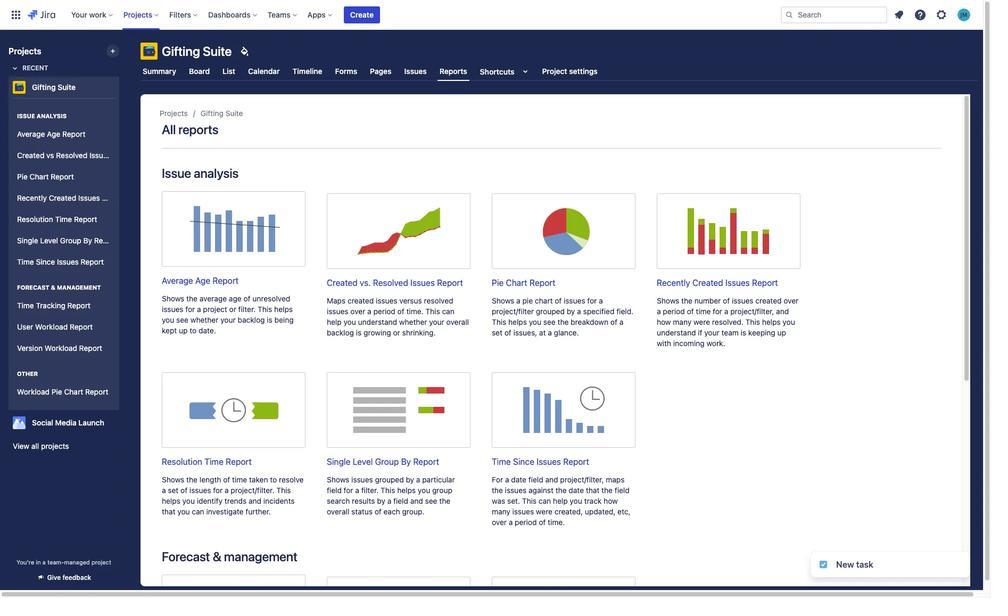Task type: vqa. For each thing, say whether or not it's contained in the screenshot.
Slack
no



Task type: describe. For each thing, give the bounding box(es) containing it.
by inside shows a pie chart of issues for a project/filter grouped by a specified field. this helps you see the breakdown of a set of issues, at a glance.
[[567, 307, 576, 316]]

1 horizontal spatial by
[[401, 457, 411, 467]]

summary link
[[141, 62, 178, 81]]

this inside maps created issues versus resolved issues over a period of time. this can help you understand whether your overall backlog is growing or shrinking.
[[426, 307, 440, 316]]

and inside shows issues grouped by a particular field for a filter. this helps you group search results by a field and see the overall status of each group.
[[411, 496, 423, 505]]

help inside for a date field and project/filter, maps the issues against the date that the field was set. this can help you track how many issues were created, updated, etc, over a period of time.
[[553, 496, 568, 505]]

view all projects link
[[9, 437, 119, 456]]

2 horizontal spatial chart
[[506, 278, 528, 288]]

being
[[275, 315, 294, 324]]

forms link
[[333, 62, 360, 81]]

timeline link
[[291, 62, 325, 81]]

report inside created vs resolved issues report link
[[113, 151, 136, 160]]

issues up against
[[537, 457, 562, 467]]

status
[[352, 507, 373, 516]]

resolve
[[279, 475, 304, 484]]

issues up time tracking report 'link'
[[57, 257, 79, 266]]

workload for version
[[45, 343, 77, 352]]

the inside shows the average age of unresolved issues for a project or filter. this helps you see whether your backlog is being kept up to date.
[[187, 294, 198, 303]]

glance.
[[554, 328, 579, 337]]

group.
[[402, 507, 425, 516]]

issue analysis inside group
[[17, 112, 67, 119]]

is inside maps created issues versus resolved issues over a period of time. this can help you understand whether your overall backlog is growing or shrinking.
[[356, 328, 362, 337]]

1 horizontal spatial average age report
[[162, 276, 239, 286]]

to inside shows the length of time taken to resolve a set of issues for a project/filter. this helps you identify trends and incidents that you can investigate further.
[[270, 475, 277, 484]]

a inside maps created issues versus resolved issues over a period of time. this can help you understand whether your overall backlog is growing or shrinking.
[[368, 307, 372, 316]]

version
[[17, 343, 43, 352]]

over for created vs. resolved issues report
[[351, 307, 366, 316]]

at
[[540, 328, 546, 337]]

1 horizontal spatial single
[[327, 457, 351, 467]]

1 vertical spatial time since issues report
[[492, 457, 590, 467]]

the down the for
[[492, 486, 503, 495]]

whether for resolved
[[399, 317, 428, 326]]

new task button
[[811, 552, 971, 577]]

tracking
[[36, 301, 65, 310]]

0 vertical spatial suite
[[203, 44, 232, 59]]

this inside shows a pie chart of issues for a project/filter grouped by a specified field. this helps you see the breakdown of a set of issues, at a glance.
[[492, 317, 507, 326]]

understand inside 'shows the number of issues created over a period of time for a project/filter, and how many were resolved. this helps you understand if your team is keeping up with incoming work.'
[[657, 328, 697, 337]]

and inside for a date field and project/filter, maps the issues against the date that the field was set. this can help you track how many issues were created, updated, etc, over a period of time.
[[546, 475, 559, 484]]

issues down 'created vs resolved issues report'
[[78, 193, 100, 202]]

many inside for a date field and project/filter, maps the issues against the date that the field was set. this can help you track how many issues were created, updated, etc, over a period of time.
[[492, 507, 511, 516]]

timeline
[[293, 67, 323, 76]]

calendar
[[248, 67, 280, 76]]

of inside shows issues grouped by a particular field for a filter. this helps you group search results by a field and see the overall status of each group.
[[375, 507, 382, 516]]

issues down maps
[[327, 307, 349, 316]]

1 horizontal spatial resolution
[[162, 457, 202, 467]]

you inside shows a pie chart of issues for a project/filter grouped by a specified field. this helps you see the breakdown of a set of issues, at a glance.
[[529, 317, 542, 326]]

time. inside maps created issues versus resolved issues over a period of time. this can help you understand whether your overall backlog is growing or shrinking.
[[407, 307, 424, 316]]

this inside shows the average age of unresolved issues for a project or filter. this helps you see whether your backlog is being kept up to date.
[[258, 305, 272, 314]]

create
[[350, 10, 374, 19]]

time tracking report link
[[13, 295, 115, 316]]

1 vertical spatial gifting suite link
[[201, 107, 243, 120]]

issues,
[[514, 328, 538, 337]]

maps
[[606, 475, 625, 484]]

vs
[[46, 151, 54, 160]]

of inside shows the average age of unresolved issues for a project or filter. this helps you see whether your backlog is being kept up to date.
[[244, 294, 251, 303]]

created down created vs resolved issues report link
[[49, 193, 76, 202]]

project/filter
[[492, 307, 534, 316]]

search image
[[786, 10, 794, 19]]

you inside for a date field and project/filter, maps the issues against the date that the field was set. this can help you track how many issues were created, updated, etc, over a period of time.
[[570, 496, 583, 505]]

see inside shows the average age of unresolved issues for a project or filter. this helps you see whether your backlog is being kept up to date.
[[176, 315, 189, 324]]

dashboards
[[208, 10, 251, 19]]

backlog inside maps created issues versus resolved issues over a period of time. this can help you understand whether your overall backlog is growing or shrinking.
[[327, 328, 354, 337]]

issues inside 'shows the number of issues created over a period of time for a project/filter, and how many were resolved. this helps you understand if your team is keeping up with incoming work.'
[[733, 296, 754, 305]]

resolved for vs.
[[373, 278, 409, 288]]

0 horizontal spatial project
[[92, 559, 111, 566]]

1 horizontal spatial by
[[406, 475, 415, 484]]

created vs resolved issues report link
[[13, 145, 136, 166]]

create button
[[344, 6, 380, 23]]

version workload report link
[[13, 338, 115, 359]]

0 horizontal spatial pie
[[17, 172, 28, 181]]

helps inside shows the length of time taken to resolve a set of issues for a project/filter. this helps you identify trends and incidents that you can investigate further.
[[162, 496, 181, 505]]

of inside maps created issues versus resolved issues over a period of time. this can help you understand whether your overall backlog is growing or shrinking.
[[398, 307, 405, 316]]

created inside 'shows the number of issues created over a period of time for a project/filter, and how many were resolved. this helps you understand if your team is keeping up with incoming work.'
[[756, 296, 782, 305]]

single level group by report link inside group
[[13, 230, 117, 251]]

field.
[[617, 307, 634, 316]]

1 horizontal spatial resolution time report
[[162, 457, 252, 467]]

launch
[[79, 418, 104, 427]]

incidents
[[264, 496, 295, 505]]

banner containing your work
[[0, 0, 984, 30]]

2 vertical spatial by
[[377, 496, 386, 505]]

management inside group
[[57, 284, 101, 291]]

1 vertical spatial pie
[[492, 278, 504, 288]]

time inside shows the length of time taken to resolve a set of issues for a project/filter. this helps you identify trends and incidents that you can investigate further.
[[232, 475, 247, 484]]

issues inside issues 'link'
[[405, 67, 427, 76]]

0 horizontal spatial gifting suite link
[[9, 77, 115, 98]]

chart
[[535, 296, 553, 305]]

time tracking report
[[17, 301, 91, 310]]

1 horizontal spatial &
[[213, 549, 221, 564]]

workload inside 'link'
[[17, 387, 50, 396]]

your for created vs. resolved issues report
[[430, 317, 445, 326]]

teams
[[268, 10, 291, 19]]

your work button
[[68, 6, 117, 23]]

length
[[200, 475, 221, 484]]

unresolved
[[253, 294, 291, 303]]

1 horizontal spatial issue analysis
[[162, 166, 239, 181]]

view
[[13, 442, 29, 451]]

forms
[[335, 67, 358, 76]]

user workload report
[[17, 322, 93, 331]]

or inside maps created issues versus resolved issues over a period of time. this can help you understand whether your overall backlog is growing or shrinking.
[[393, 328, 401, 337]]

issues down created vs. resolved issues report
[[376, 296, 398, 305]]

0 vertical spatial resolution time report link
[[13, 209, 115, 230]]

1 vertical spatial age
[[196, 276, 211, 286]]

were inside for a date field and project/filter, maps the issues against the date that the field was set. this can help you track how many issues were created, updated, etc, over a period of time.
[[536, 507, 553, 516]]

time. inside for a date field and project/filter, maps the issues against the date that the field was set. this can help you track how many issues were created, updated, etc, over a period of time.
[[548, 518, 565, 527]]

over inside for a date field and project/filter, maps the issues against the date that the field was set. this can help you track how many issues were created, updated, etc, over a period of time.
[[492, 518, 507, 527]]

1 horizontal spatial forecast & management
[[162, 549, 298, 564]]

0 horizontal spatial recently created issues report link
[[13, 188, 125, 209]]

projects for projects 'link'
[[160, 109, 188, 118]]

identify
[[197, 496, 223, 505]]

projects
[[41, 442, 69, 451]]

the right against
[[556, 486, 567, 495]]

help image
[[915, 8, 928, 21]]

0 horizontal spatial pie chart report
[[17, 172, 74, 181]]

appswitcher icon image
[[10, 8, 22, 21]]

report inside user workload report link
[[70, 322, 93, 331]]

1 vertical spatial date
[[569, 486, 584, 495]]

backlog inside shows the average age of unresolved issues for a project or filter. this helps you see whether your backlog is being kept up to date.
[[238, 315, 265, 324]]

shows for resolution
[[162, 475, 185, 484]]

age inside group
[[47, 129, 60, 138]]

age
[[229, 294, 242, 303]]

0 vertical spatial gifting suite
[[162, 44, 232, 59]]

social media launch
[[32, 418, 104, 427]]

kept
[[162, 326, 177, 335]]

up inside shows the average age of unresolved issues for a project or filter. this helps you see whether your backlog is being kept up to date.
[[179, 326, 188, 335]]

investigate
[[206, 507, 244, 516]]

collapse recent projects image
[[9, 62, 21, 75]]

0 vertical spatial time since issues report link
[[13, 251, 115, 273]]

resolution time report inside group
[[17, 214, 97, 224]]

Search field
[[782, 6, 888, 23]]

2 horizontal spatial gifting
[[201, 109, 224, 118]]

average inside group
[[17, 129, 45, 138]]

pages link
[[368, 62, 394, 81]]

shows the average age of unresolved issues for a project or filter. this helps you see whether your backlog is being kept up to date.
[[162, 294, 294, 335]]

notifications image
[[893, 8, 906, 21]]

in
[[36, 559, 41, 566]]

work.
[[707, 339, 726, 348]]

1 vertical spatial since
[[514, 457, 535, 467]]

this inside shows the length of time taken to resolve a set of issues for a project/filter. this helps you identify trends and incidents that you can investigate further.
[[277, 486, 291, 495]]

level inside group
[[40, 236, 58, 245]]

group inside group
[[60, 236, 81, 245]]

for inside shows a pie chart of issues for a project/filter grouped by a specified field. this helps you see the breakdown of a set of issues, at a glance.
[[588, 296, 597, 305]]

resolved.
[[713, 317, 744, 326]]

workload for user
[[35, 322, 68, 331]]

other
[[17, 370, 38, 377]]

a inside shows the average age of unresolved issues for a project or filter. this helps you see whether your backlog is being kept up to date.
[[197, 305, 201, 314]]

period for vs.
[[374, 307, 396, 316]]

issues inside created vs resolved issues report link
[[89, 151, 111, 160]]

1 vertical spatial forecast
[[162, 549, 210, 564]]

and inside shows the length of time taken to resolve a set of issues for a project/filter. this helps you identify trends and incidents that you can investigate further.
[[249, 496, 262, 505]]

average
[[200, 294, 227, 303]]

0 horizontal spatial chart
[[30, 172, 49, 181]]

report inside created vs. resolved issues report link
[[437, 278, 463, 288]]

1 vertical spatial pie chart report
[[492, 278, 556, 288]]

issues up set.
[[505, 486, 527, 495]]

up inside 'shows the number of issues created over a period of time for a project/filter, and how many were resolved. this helps you understand if your team is keeping up with incoming work.'
[[778, 328, 787, 337]]

pages
[[370, 67, 392, 76]]

taken
[[249, 475, 268, 484]]

can inside shows the length of time taken to resolve a set of issues for a project/filter. this helps you identify trends and incidents that you can investigate further.
[[192, 507, 204, 516]]

this inside shows issues grouped by a particular field for a filter. this helps you group search results by a field and see the overall status of each group.
[[381, 486, 396, 495]]

field up against
[[529, 475, 544, 484]]

created vs. resolved issues report
[[327, 278, 463, 288]]

field up each
[[394, 496, 409, 505]]

date.
[[199, 326, 216, 335]]

2 vertical spatial suite
[[226, 109, 243, 118]]

primary element
[[6, 0, 782, 30]]

you're
[[17, 559, 34, 566]]

growing
[[364, 328, 391, 337]]

board
[[189, 67, 210, 76]]

is inside 'shows the number of issues created over a period of time for a project/filter, and how many were resolved. this helps you understand if your team is keeping up with incoming work.'
[[741, 328, 747, 337]]

search
[[327, 496, 350, 505]]

time since issues report inside group
[[17, 257, 104, 266]]

shortcuts
[[480, 67, 515, 76]]

field down maps
[[615, 486, 630, 495]]

see inside shows a pie chart of issues for a project/filter grouped by a specified field. this helps you see the breakdown of a set of issues, at a glance.
[[544, 317, 556, 326]]

give feedback button
[[30, 569, 98, 587]]

work
[[89, 10, 106, 19]]

particular
[[423, 475, 455, 484]]

with
[[657, 339, 672, 348]]

issues inside shows issues grouped by a particular field for a filter. this helps you group search results by a field and see the overall status of each group.
[[352, 475, 373, 484]]

team-
[[47, 559, 64, 566]]

grouped inside shows issues grouped by a particular field for a filter. this helps you group search results by a field and see the overall status of each group.
[[375, 475, 404, 484]]

that inside for a date field and project/filter, maps the issues against the date that the field was set. this can help you track how many issues were created, updated, etc, over a period of time.
[[586, 486, 600, 495]]

created inside maps created issues versus resolved issues over a period of time. this can help you understand whether your overall backlog is growing or shrinking.
[[348, 296, 374, 305]]

single inside group
[[17, 236, 38, 245]]

1 horizontal spatial management
[[224, 549, 298, 564]]

1 vertical spatial pie chart report link
[[492, 193, 636, 289]]

report inside version workload report link
[[79, 343, 102, 352]]

shows for recently
[[657, 296, 680, 305]]

for inside shows issues grouped by a particular field for a filter. this helps you group search results by a field and see the overall status of each group.
[[344, 486, 354, 495]]

1 vertical spatial recently
[[657, 278, 691, 288]]

project/filter, inside for a date field and project/filter, maps the issues against the date that the field was set. this can help you track how many issues were created, updated, etc, over a period of time.
[[561, 475, 604, 484]]

group containing time tracking report
[[13, 273, 115, 362]]

helps inside 'shows the number of issues created over a period of time for a project/filter, and how many were resolved. this helps you understand if your team is keeping up with incoming work.'
[[763, 317, 781, 326]]

0 vertical spatial gifting
[[162, 44, 200, 59]]

1 vertical spatial analysis
[[194, 166, 239, 181]]

project settings link
[[540, 62, 600, 81]]

issues inside shows the average age of unresolved issues for a project or filter. this helps you see whether your backlog is being kept up to date.
[[162, 305, 184, 314]]

1 vertical spatial projects
[[9, 46, 41, 56]]

settings
[[570, 67, 598, 76]]

1 vertical spatial gifting
[[32, 83, 56, 92]]

shows the length of time taken to resolve a set of issues for a project/filter. this helps you identify trends and incidents that you can investigate further.
[[162, 475, 304, 516]]

projects button
[[120, 6, 163, 23]]

created up the number
[[693, 278, 724, 288]]

grouped inside shows a pie chart of issues for a project/filter grouped by a specified field. this helps you see the breakdown of a set of issues, at a glance.
[[536, 307, 565, 316]]

shows issues grouped by a particular field for a filter. this helps you group search results by a field and see the overall status of each group.
[[327, 475, 455, 516]]

issues inside shows the length of time taken to resolve a set of issues for a project/filter. this helps you identify trends and incidents that you can investigate further.
[[190, 486, 211, 495]]

issues up resolved.
[[726, 278, 751, 288]]

forecast inside group
[[17, 284, 49, 291]]

updated,
[[585, 507, 616, 516]]

to inside shows the average age of unresolved issues for a project or filter. this helps you see whether your backlog is being kept up to date.
[[190, 326, 197, 335]]

analysis inside group
[[37, 112, 67, 119]]

1 horizontal spatial issue
[[162, 166, 191, 181]]

single level group by report inside group
[[17, 236, 117, 245]]

board link
[[187, 62, 212, 81]]

1 horizontal spatial level
[[353, 457, 373, 467]]

project/filter.
[[231, 486, 275, 495]]

1 horizontal spatial single level group by report
[[327, 457, 440, 467]]

filters button
[[166, 6, 202, 23]]

list link
[[221, 62, 238, 81]]

user
[[17, 322, 33, 331]]

shows for average
[[162, 294, 185, 303]]

group
[[433, 486, 453, 495]]

created vs resolved issues report
[[17, 151, 136, 160]]

created up maps
[[327, 278, 358, 288]]

0 vertical spatial date
[[512, 475, 527, 484]]

whether for report
[[191, 315, 219, 324]]

resolution inside group
[[17, 214, 53, 224]]

1 vertical spatial single level group by report link
[[327, 372, 471, 468]]

1 vertical spatial gifting suite
[[32, 83, 76, 92]]

2 vertical spatial gifting suite
[[201, 109, 243, 118]]

your work
[[71, 10, 106, 19]]

issue inside group
[[17, 112, 35, 119]]



Task type: locate. For each thing, give the bounding box(es) containing it.
created up the keeping
[[756, 296, 782, 305]]

since up against
[[514, 457, 535, 467]]

0 vertical spatial filter.
[[239, 305, 256, 314]]

this up each
[[381, 486, 396, 495]]

shrinking.
[[403, 328, 436, 337]]

2 horizontal spatial can
[[539, 496, 551, 505]]

project/filter, up track on the bottom of page
[[561, 475, 604, 484]]

you inside shows issues grouped by a particular field for a filter. this helps you group search results by a field and see the overall status of each group.
[[418, 486, 431, 495]]

1 vertical spatial single
[[327, 457, 351, 467]]

projects for projects popup button at the left
[[123, 10, 152, 19]]

pie inside 'link'
[[52, 387, 62, 396]]

can inside for a date field and project/filter, maps the issues against the date that the field was set. this can help you track how many issues were created, updated, etc, over a period of time.
[[539, 496, 551, 505]]

0 vertical spatial issue
[[17, 112, 35, 119]]

reports
[[179, 122, 219, 137]]

average up created vs resolved issues report link
[[17, 129, 45, 138]]

see down group
[[425, 496, 438, 505]]

filter. down age on the left of page
[[239, 305, 256, 314]]

0 vertical spatial projects
[[123, 10, 152, 19]]

new
[[837, 560, 855, 570]]

is left growing
[[356, 328, 362, 337]]

whether inside maps created issues versus resolved issues over a period of time. this can help you understand whether your overall backlog is growing or shrinking.
[[399, 317, 428, 326]]

issues up kept
[[162, 305, 184, 314]]

0 vertical spatial project
[[203, 305, 227, 314]]

understand inside maps created issues versus resolved issues over a period of time. this can help you understand whether your overall backlog is growing or shrinking.
[[358, 317, 397, 326]]

results
[[352, 496, 375, 505]]

help down maps
[[327, 317, 342, 326]]

1 horizontal spatial to
[[270, 475, 277, 484]]

or
[[229, 305, 236, 314], [393, 328, 401, 337]]

task icon image
[[820, 560, 828, 569]]

new task
[[837, 560, 874, 570]]

average up kept
[[162, 276, 193, 286]]

1 vertical spatial resolution time report link
[[162, 372, 306, 468]]

period down set.
[[515, 518, 537, 527]]

0 horizontal spatial group
[[60, 236, 81, 245]]

resolution time report
[[17, 214, 97, 224], [162, 457, 252, 467]]

report
[[62, 129, 85, 138], [113, 151, 136, 160], [51, 172, 74, 181], [102, 193, 125, 202], [74, 214, 97, 224], [94, 236, 117, 245], [81, 257, 104, 266], [213, 276, 239, 286], [437, 278, 463, 288], [530, 278, 556, 288], [753, 278, 779, 288], [67, 301, 91, 310], [70, 322, 93, 331], [79, 343, 102, 352], [85, 387, 108, 396], [226, 457, 252, 467], [414, 457, 440, 467], [564, 457, 590, 467]]

0 vertical spatial help
[[327, 317, 342, 326]]

help
[[327, 317, 342, 326], [553, 496, 568, 505]]

0 horizontal spatial your
[[221, 315, 236, 324]]

resolved inside group
[[56, 151, 87, 160]]

0 horizontal spatial &
[[51, 284, 55, 291]]

you inside maps created issues versus resolved issues over a period of time. this can help you understand whether your overall backlog is growing or shrinking.
[[344, 317, 356, 326]]

this inside 'shows the number of issues created over a period of time for a project/filter, and how many were resolved. this helps you understand if your team is keeping up with incoming work.'
[[746, 317, 761, 326]]

gifting up reports
[[201, 109, 224, 118]]

shows a pie chart of issues for a project/filter grouped by a specified field. this helps you see the breakdown of a set of issues, at a glance.
[[492, 296, 634, 337]]

pie chart report up pie
[[492, 278, 556, 288]]

by inside group
[[83, 236, 92, 245]]

0 horizontal spatial overall
[[327, 507, 350, 516]]

0 horizontal spatial help
[[327, 317, 342, 326]]

2 horizontal spatial period
[[663, 307, 685, 316]]

average age report
[[17, 129, 85, 138], [162, 276, 239, 286]]

1 horizontal spatial pie
[[52, 387, 62, 396]]

whether inside shows the average age of unresolved issues for a project or filter. this helps you see whether your backlog is being kept up to date.
[[191, 315, 219, 324]]

average age report up average
[[162, 276, 239, 286]]

create project image
[[109, 47, 117, 55]]

see inside shows issues grouped by a particular field for a filter. this helps you group search results by a field and see the overall status of each group.
[[425, 496, 438, 505]]

0 horizontal spatial average age report link
[[13, 124, 115, 145]]

shows inside 'shows the number of issues created over a period of time for a project/filter, and how many were resolved. this helps you understand if your team is keeping up with incoming work.'
[[657, 296, 680, 305]]

reports
[[440, 67, 468, 76]]

1 horizontal spatial time.
[[548, 518, 565, 527]]

1 vertical spatial filter.
[[362, 486, 379, 495]]

chart
[[30, 172, 49, 181], [506, 278, 528, 288], [64, 387, 83, 396]]

workload
[[35, 322, 68, 331], [45, 343, 77, 352], [17, 387, 50, 396]]

1 vertical spatial average
[[162, 276, 193, 286]]

set inside shows the length of time taken to resolve a set of issues for a project/filter. this helps you identify trends and incidents that you can investigate further.
[[168, 486, 179, 495]]

1 vertical spatial grouped
[[375, 475, 404, 484]]

recently inside group
[[17, 193, 47, 202]]

managed
[[64, 559, 90, 566]]

1 horizontal spatial set
[[492, 328, 503, 337]]

is right team
[[741, 328, 747, 337]]

user workload report link
[[13, 316, 115, 338]]

field
[[529, 475, 544, 484], [327, 486, 342, 495], [615, 486, 630, 495], [394, 496, 409, 505]]

average age report inside group
[[17, 129, 85, 138]]

set inside shows a pie chart of issues for a project/filter grouped by a specified field. this helps you see the breakdown of a set of issues, at a glance.
[[492, 328, 503, 337]]

settings image
[[936, 8, 949, 21]]

1 horizontal spatial whether
[[399, 317, 428, 326]]

projects link
[[160, 107, 188, 120]]

0 vertical spatial single level group by report
[[17, 236, 117, 245]]

1 vertical spatial resolution
[[162, 457, 202, 467]]

over inside 'shows the number of issues created over a period of time for a project/filter, and how many were resolved. this helps you understand if your team is keeping up with incoming work.'
[[784, 296, 799, 305]]

1 vertical spatial forecast & management
[[162, 549, 298, 564]]

by up each
[[377, 496, 386, 505]]

2 vertical spatial pie
[[52, 387, 62, 396]]

level
[[40, 236, 58, 245], [353, 457, 373, 467]]

0 horizontal spatial recently
[[17, 193, 47, 202]]

the up glance. on the bottom of page
[[558, 317, 569, 326]]

set background color image
[[238, 45, 251, 58]]

1 vertical spatial time since issues report link
[[492, 372, 636, 468]]

0 horizontal spatial by
[[377, 496, 386, 505]]

group
[[13, 98, 136, 409], [13, 101, 136, 276], [13, 273, 115, 362]]

created,
[[555, 507, 583, 516]]

date
[[512, 475, 527, 484], [569, 486, 584, 495]]

management up time tracking report 'link'
[[57, 284, 101, 291]]

issues up resolved.
[[733, 296, 754, 305]]

recently
[[17, 193, 47, 202], [657, 278, 691, 288]]

you're in a team-managed project
[[17, 559, 111, 566]]

0 vertical spatial since
[[36, 257, 55, 266]]

recently created issues report link
[[13, 188, 125, 209], [657, 193, 801, 289]]

2 horizontal spatial your
[[705, 328, 720, 337]]

shows for pie
[[492, 296, 515, 305]]

were up if
[[694, 317, 711, 326]]

analysis
[[37, 112, 67, 119], [194, 166, 239, 181]]

helps inside shows issues grouped by a particular field for a filter. this helps you group search results by a field and see the overall status of each group.
[[398, 486, 416, 495]]

2 group from the top
[[13, 101, 136, 276]]

this up incidents
[[277, 486, 291, 495]]

1 vertical spatial recently created issues report
[[657, 278, 779, 288]]

the down maps
[[602, 486, 613, 495]]

helps up being at the left bottom of the page
[[274, 305, 293, 314]]

2 vertical spatial can
[[192, 507, 204, 516]]

resolved right vs.
[[373, 278, 409, 288]]

or right growing
[[393, 328, 401, 337]]

overall down resolved
[[447, 317, 469, 326]]

time
[[55, 214, 72, 224], [17, 257, 34, 266], [17, 301, 34, 310], [205, 457, 224, 467], [492, 457, 511, 467]]

helps
[[274, 305, 293, 314], [509, 317, 527, 326], [763, 317, 781, 326], [398, 486, 416, 495], [162, 496, 181, 505]]

understand up with
[[657, 328, 697, 337]]

chart up pie
[[506, 278, 528, 288]]

resolved
[[424, 296, 454, 305]]

age up average
[[196, 276, 211, 286]]

project down average
[[203, 305, 227, 314]]

set
[[492, 328, 503, 337], [168, 486, 179, 495]]

period for created
[[663, 307, 685, 316]]

created left "vs"
[[17, 151, 44, 160]]

0 horizontal spatial date
[[512, 475, 527, 484]]

over for recently created issues report
[[784, 296, 799, 305]]

is inside shows the average age of unresolved issues for a project or filter. this helps you see whether your backlog is being kept up to date.
[[267, 315, 273, 324]]

2 vertical spatial over
[[492, 518, 507, 527]]

overall inside shows issues grouped by a particular field for a filter. this helps you group search results by a field and see the overall status of each group.
[[327, 507, 350, 516]]

1 vertical spatial average age report link
[[162, 191, 306, 287]]

1 vertical spatial time
[[232, 475, 247, 484]]

& up time tracking report
[[51, 284, 55, 291]]

tab list
[[134, 62, 986, 81]]

0 vertical spatial management
[[57, 284, 101, 291]]

breakdown
[[571, 317, 609, 326]]

time
[[696, 307, 711, 316], [232, 475, 247, 484]]

shortcuts button
[[478, 62, 534, 81]]

0 vertical spatial backlog
[[238, 315, 265, 324]]

helps inside shows the average age of unresolved issues for a project or filter. this helps you see whether your backlog is being kept up to date.
[[274, 305, 293, 314]]

resolved for vs
[[56, 151, 87, 160]]

over inside maps created issues versus resolved issues over a period of time. this can help you understand whether your overall backlog is growing or shrinking.
[[351, 307, 366, 316]]

time. down created,
[[548, 518, 565, 527]]

0 vertical spatial that
[[586, 486, 600, 495]]

resolved right "vs"
[[56, 151, 87, 160]]

your
[[221, 315, 236, 324], [430, 317, 445, 326], [705, 328, 720, 337]]

forecast & management down investigate
[[162, 549, 298, 564]]

help up created,
[[553, 496, 568, 505]]

workload pie chart report group
[[13, 359, 115, 406]]

period inside 'shows the number of issues created over a period of time for a project/filter, and how many were resolved. this helps you understand if your team is keeping up with incoming work.'
[[663, 307, 685, 316]]

can down resolved
[[442, 307, 455, 316]]

understand up growing
[[358, 317, 397, 326]]

management
[[57, 284, 101, 291], [224, 549, 298, 564]]

workload down user workload report link
[[45, 343, 77, 352]]

backlog down maps
[[327, 328, 354, 337]]

whether
[[191, 315, 219, 324], [399, 317, 428, 326]]

resolved
[[56, 151, 87, 160], [373, 278, 409, 288]]

grouped down the chart
[[536, 307, 565, 316]]

0 vertical spatial resolution
[[17, 214, 53, 224]]

and
[[777, 307, 790, 316], [546, 475, 559, 484], [249, 496, 262, 505], [411, 496, 423, 505]]

0 horizontal spatial created
[[348, 296, 374, 305]]

gifting down recent
[[32, 83, 56, 92]]

0 vertical spatial time.
[[407, 307, 424, 316]]

0 vertical spatial many
[[674, 317, 692, 326]]

1 vertical spatial group
[[375, 457, 399, 467]]

issues down set.
[[513, 507, 534, 516]]

gifting suite link down recent
[[9, 77, 115, 98]]

filter. inside shows issues grouped by a particular field for a filter. this helps you group search results by a field and see the overall status of each group.
[[362, 486, 379, 495]]

your
[[71, 10, 87, 19]]

were down against
[[536, 507, 553, 516]]

created down vs.
[[348, 296, 374, 305]]

project/filter, up the keeping
[[731, 307, 775, 316]]

tab list containing reports
[[134, 62, 986, 81]]

how inside 'shows the number of issues created over a period of time for a project/filter, and how many were resolved. this helps you understand if your team is keeping up with incoming work.'
[[657, 317, 672, 326]]

forecast & management inside group
[[17, 284, 101, 291]]

your up work.
[[705, 328, 720, 337]]

whether up date.
[[191, 315, 219, 324]]

up right the keeping
[[778, 328, 787, 337]]

gifting up board in the top left of the page
[[162, 44, 200, 59]]

1 horizontal spatial resolution time report link
[[162, 372, 306, 468]]

0 horizontal spatial or
[[229, 305, 236, 314]]

0 vertical spatial forecast
[[17, 284, 49, 291]]

0 vertical spatial group
[[60, 236, 81, 245]]

give
[[47, 574, 61, 582]]

project inside shows the average age of unresolved issues for a project or filter. this helps you see whether your backlog is being kept up to date.
[[203, 305, 227, 314]]

all
[[162, 122, 176, 137]]

this up the keeping
[[746, 317, 761, 326]]

apps
[[308, 10, 326, 19]]

0 vertical spatial time since issues report
[[17, 257, 104, 266]]

by
[[567, 307, 576, 316], [406, 475, 415, 484], [377, 496, 386, 505]]

shows left length
[[162, 475, 185, 484]]

dashboards button
[[205, 6, 261, 23]]

social
[[32, 418, 53, 427]]

project right managed
[[92, 559, 111, 566]]

the down group
[[440, 496, 451, 505]]

you inside 'shows the number of issues created over a period of time for a project/filter, and how many were resolved. this helps you understand if your team is keeping up with incoming work.'
[[783, 317, 796, 326]]

time. down versus
[[407, 307, 424, 316]]

1 horizontal spatial gifting
[[162, 44, 200, 59]]

gifting suite up reports
[[201, 109, 243, 118]]

1 vertical spatial &
[[213, 549, 221, 564]]

period inside maps created issues versus resolved issues over a period of time. this can help you understand whether your overall backlog is growing or shrinking.
[[374, 307, 396, 316]]

workload pie chart report
[[17, 387, 108, 396]]

0 horizontal spatial see
[[176, 315, 189, 324]]

1 horizontal spatial can
[[442, 307, 455, 316]]

age up "vs"
[[47, 129, 60, 138]]

your up shrinking.
[[430, 317, 445, 326]]

helps inside shows a pie chart of issues for a project/filter grouped by a specified field. this helps you see the breakdown of a set of issues, at a glance.
[[509, 317, 527, 326]]

versus
[[400, 296, 422, 305]]

were inside 'shows the number of issues created over a period of time for a project/filter, and how many were resolved. this helps you understand if your team is keeping up with incoming work.'
[[694, 317, 711, 326]]

1 created from the left
[[348, 296, 374, 305]]

2 horizontal spatial pie
[[492, 278, 504, 288]]

your down age on the left of page
[[221, 315, 236, 324]]

0 vertical spatial analysis
[[37, 112, 67, 119]]

issues inside created vs. resolved issues report link
[[411, 278, 435, 288]]

this inside for a date field and project/filter, maps the issues against the date that the field was set. this can help you track how many issues were created, updated, etc, over a period of time.
[[522, 496, 537, 505]]

number
[[695, 296, 722, 305]]

analysis down reports
[[194, 166, 239, 181]]

1 vertical spatial overall
[[327, 507, 350, 516]]

recently created issues report down created vs resolved issues report link
[[17, 193, 125, 202]]

0 horizontal spatial that
[[162, 507, 176, 516]]

and inside 'shows the number of issues created over a period of time for a project/filter, and how many were resolved. this helps you understand if your team is keeping up with incoming work.'
[[777, 307, 790, 316]]

trends
[[225, 496, 247, 505]]

all
[[31, 442, 39, 451]]

1 horizontal spatial created
[[756, 296, 782, 305]]

1 horizontal spatial forecast
[[162, 549, 210, 564]]

teams button
[[265, 6, 301, 23]]

chart down "vs"
[[30, 172, 49, 181]]

your for average age report
[[221, 315, 236, 324]]

0 horizontal spatial set
[[168, 486, 179, 495]]

the inside shows issues grouped by a particular field for a filter. this helps you group search results by a field and see the overall status of each group.
[[440, 496, 451, 505]]

issue analysis up "vs"
[[17, 112, 67, 119]]

0 horizontal spatial were
[[536, 507, 553, 516]]

2 created from the left
[[756, 296, 782, 305]]

gifting suite link
[[9, 77, 115, 98], [201, 107, 243, 120]]

grouped up each
[[375, 475, 404, 484]]

team
[[722, 328, 739, 337]]

analysis up "vs"
[[37, 112, 67, 119]]

&
[[51, 284, 55, 291], [213, 549, 221, 564]]

issues up identify
[[190, 486, 211, 495]]

add to starred image
[[116, 417, 129, 429]]

your inside maps created issues versus resolved issues over a period of time. this can help you understand whether your overall backlog is growing or shrinking.
[[430, 317, 445, 326]]

the left length
[[187, 475, 198, 484]]

shows for single
[[327, 475, 350, 484]]

average age report up "vs"
[[17, 129, 85, 138]]

many inside 'shows the number of issues created over a period of time for a project/filter, and how many were resolved. this helps you understand if your team is keeping up with incoming work.'
[[674, 317, 692, 326]]

etc,
[[618, 507, 631, 516]]

0 vertical spatial pie chart report
[[17, 172, 74, 181]]

set.
[[508, 496, 520, 505]]

pie chart report link inside group
[[13, 166, 115, 188]]

gifting suite
[[162, 44, 232, 59], [32, 83, 76, 92], [201, 109, 243, 118]]

the inside shows the length of time taken to resolve a set of issues for a project/filter. this helps you identify trends and incidents that you can investigate further.
[[187, 475, 198, 484]]

report inside time tracking report 'link'
[[67, 301, 91, 310]]

time down the number
[[696, 307, 711, 316]]

were
[[694, 317, 711, 326], [536, 507, 553, 516]]

for a date field and project/filter, maps the issues against the date that the field was set. this can help you track how many issues were created, updated, etc, over a period of time.
[[492, 475, 631, 527]]

the inside 'shows the number of issues created over a period of time for a project/filter, and how many were resolved. this helps you understand if your team is keeping up with incoming work.'
[[682, 296, 693, 305]]

for
[[588, 296, 597, 305], [186, 305, 195, 314], [713, 307, 723, 316], [213, 486, 223, 495], [344, 486, 354, 495]]

against
[[529, 486, 554, 495]]

apps button
[[305, 6, 337, 23]]

period inside for a date field and project/filter, maps the issues against the date that the field was set. this can help you track how many issues were created, updated, etc, over a period of time.
[[515, 518, 537, 527]]

workload down other
[[17, 387, 50, 396]]

resolution time report link
[[13, 209, 115, 230], [162, 372, 306, 468]]

help inside maps created issues versus resolved issues over a period of time. this can help you understand whether your overall backlog is growing or shrinking.
[[327, 317, 342, 326]]

1 vertical spatial over
[[351, 307, 366, 316]]

0 horizontal spatial time since issues report link
[[13, 251, 115, 273]]

by left particular
[[406, 475, 415, 484]]

issues right "vs"
[[89, 151, 111, 160]]

shows
[[162, 294, 185, 303], [492, 296, 515, 305], [657, 296, 680, 305], [162, 475, 185, 484], [327, 475, 350, 484]]

0 vertical spatial by
[[83, 236, 92, 245]]

1 horizontal spatial recently created issues report link
[[657, 193, 801, 289]]

issue down all
[[162, 166, 191, 181]]

can inside maps created issues versus resolved issues over a period of time. this can help you understand whether your overall backlog is growing or shrinking.
[[442, 307, 455, 316]]

0 vertical spatial time
[[696, 307, 711, 316]]

to right taken
[[270, 475, 277, 484]]

0 vertical spatial single
[[17, 236, 38, 245]]

feedback
[[63, 574, 91, 582]]

1 horizontal spatial time since issues report
[[492, 457, 590, 467]]

sidebar navigation image
[[116, 43, 140, 64]]

the left the number
[[682, 296, 693, 305]]

2 vertical spatial workload
[[17, 387, 50, 396]]

1 horizontal spatial gifting suite link
[[201, 107, 243, 120]]

can down identify
[[192, 507, 204, 516]]

project
[[203, 305, 227, 314], [92, 559, 111, 566]]

helps down project/filter
[[509, 317, 527, 326]]

add to starred image
[[116, 81, 129, 94]]

1 vertical spatial suite
[[58, 83, 76, 92]]

or down age on the left of page
[[229, 305, 236, 314]]

3 group from the top
[[13, 273, 115, 362]]

1 horizontal spatial time
[[696, 307, 711, 316]]

shows inside shows issues grouped by a particular field for a filter. this helps you group search results by a field and see the overall status of each group.
[[327, 475, 350, 484]]

this down unresolved on the left of the page
[[258, 305, 272, 314]]

since up tracking
[[36, 257, 55, 266]]

incoming
[[674, 339, 705, 348]]

backlog
[[238, 315, 265, 324], [327, 328, 354, 337]]

& inside group
[[51, 284, 55, 291]]

that inside shows the length of time taken to resolve a set of issues for a project/filter. this helps you identify trends and incidents that you can investigate further.
[[162, 507, 176, 516]]

your profile and settings image
[[958, 8, 971, 21]]

field up search
[[327, 486, 342, 495]]

time since issues report link
[[13, 251, 115, 273], [492, 372, 636, 468]]

0 horizontal spatial forecast & management
[[17, 284, 101, 291]]

age
[[47, 129, 60, 138], [196, 276, 211, 286]]

group
[[60, 236, 81, 245], [375, 457, 399, 467]]

issues
[[376, 296, 398, 305], [564, 296, 586, 305], [733, 296, 754, 305], [162, 305, 184, 314], [327, 307, 349, 316], [352, 475, 373, 484], [190, 486, 211, 495], [505, 486, 527, 495], [513, 507, 534, 516]]

1 group from the top
[[13, 98, 136, 409]]

1 vertical spatial resolved
[[373, 278, 409, 288]]

0 vertical spatial average age report
[[17, 129, 85, 138]]

list
[[223, 67, 236, 76]]

time since issues report up against
[[492, 457, 590, 467]]

vs.
[[360, 278, 371, 288]]

the
[[187, 294, 198, 303], [682, 296, 693, 305], [558, 317, 569, 326], [187, 475, 198, 484], [492, 486, 503, 495], [556, 486, 567, 495], [602, 486, 613, 495], [440, 496, 451, 505]]

give feedback
[[47, 574, 91, 582]]

time inside 'shows the number of issues created over a period of time for a project/filter, and how many were resolved. this helps you understand if your team is keeping up with incoming work.'
[[696, 307, 711, 316]]

1 horizontal spatial over
[[492, 518, 507, 527]]

jira image
[[28, 8, 55, 21], [28, 8, 55, 21]]

0 horizontal spatial recently created issues report
[[17, 193, 125, 202]]

for inside shows the average age of unresolved issues for a project or filter. this helps you see whether your backlog is being kept up to date.
[[186, 305, 195, 314]]

time inside 'link'
[[17, 301, 34, 310]]

2 horizontal spatial see
[[544, 317, 556, 326]]

average age report link inside group
[[13, 124, 115, 145]]

overall inside maps created issues versus resolved issues over a period of time. this can help you understand whether your overall backlog is growing or shrinking.
[[447, 317, 469, 326]]

banner
[[0, 0, 984, 30]]

1 horizontal spatial backlog
[[327, 328, 354, 337]]

by up breakdown
[[567, 307, 576, 316]]

projects right work
[[123, 10, 152, 19]]

gifting suite up board in the top left of the page
[[162, 44, 232, 59]]

1 horizontal spatial many
[[674, 317, 692, 326]]

0 vertical spatial single level group by report link
[[13, 230, 117, 251]]

for inside 'shows the number of issues created over a period of time for a project/filter, and how many were resolved. this helps you understand if your team is keeping up with incoming work.'
[[713, 307, 723, 316]]

this down resolved
[[426, 307, 440, 316]]

how
[[657, 317, 672, 326], [604, 496, 618, 505]]

0 vertical spatial age
[[47, 129, 60, 138]]

0 horizontal spatial management
[[57, 284, 101, 291]]

period up with
[[663, 307, 685, 316]]

view all projects
[[13, 442, 69, 451]]

filter. inside shows the average age of unresolved issues for a project or filter. this helps you see whether your backlog is being kept up to date.
[[239, 305, 256, 314]]

& down investigate
[[213, 549, 221, 564]]

track
[[585, 496, 602, 505]]

1 horizontal spatial time since issues report link
[[492, 372, 636, 468]]

report inside workload pie chart report 'link'
[[85, 387, 108, 396]]

0 vertical spatial gifting suite link
[[9, 77, 115, 98]]

0 horizontal spatial forecast
[[17, 284, 49, 291]]

filters
[[169, 10, 191, 19]]

this right set.
[[522, 496, 537, 505]]

shows up kept
[[162, 294, 185, 303]]

for inside shows the length of time taken to resolve a set of issues for a project/filter. this helps you identify trends and incidents that you can investigate further.
[[213, 486, 223, 495]]

issues up breakdown
[[564, 296, 586, 305]]

pie chart report
[[17, 172, 74, 181], [492, 278, 556, 288]]

2 horizontal spatial over
[[784, 296, 799, 305]]

keeping
[[749, 328, 776, 337]]

1 vertical spatial backlog
[[327, 328, 354, 337]]

created
[[17, 151, 44, 160], [49, 193, 76, 202], [327, 278, 358, 288], [693, 278, 724, 288]]

projects inside projects popup button
[[123, 10, 152, 19]]



